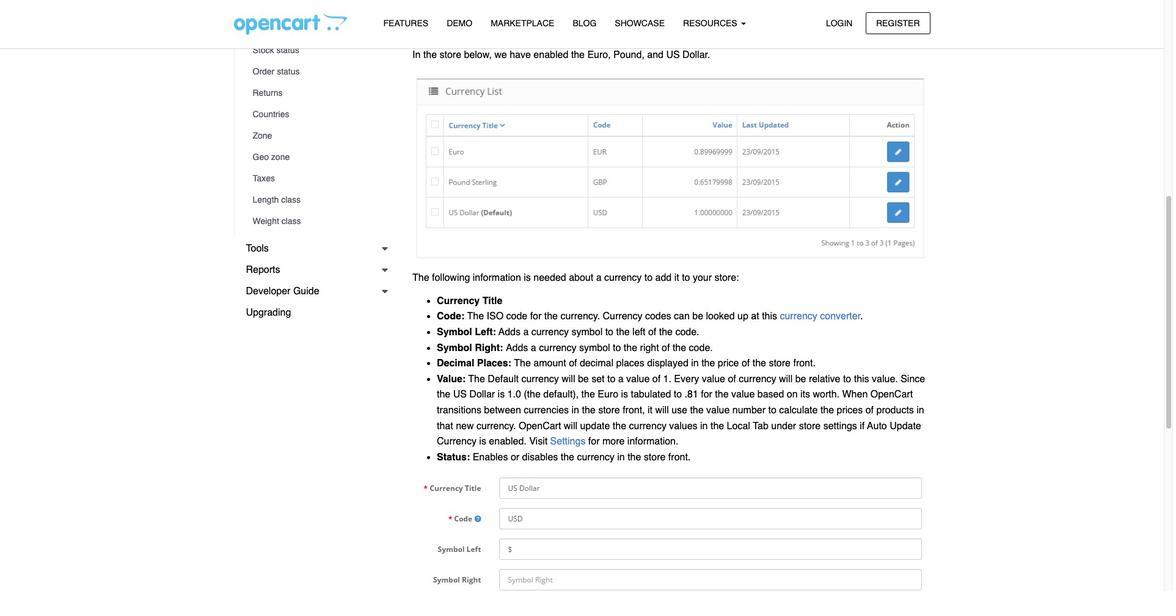 Task type: locate. For each thing, give the bounding box(es) containing it.
0 horizontal spatial currency.
[[477, 421, 516, 432]]

for inside the default currency will be set to a value of 1. every value of currency will be relative to this value. since the us dollar is 1.0 (the default), the euro is tabulated to .81 for the value based on its worth. when opencart transitions between currencies in the store front, it will use the value number to calculate the prices of products in that new currency. opencart will update the currency values in the local tab under store settings if auto update currency is enabled. visit
[[701, 390, 713, 401]]

this inside currency title code: the iso code for the currency. currency codes can be looked up at this currency converter . symbol left: adds a currency symbol to the left of the code. symbol right: adds a currency symbol to the right of the code. decimal places: the amount of decimal places displayed in the price of the store front.
[[762, 311, 778, 322]]

places
[[617, 358, 645, 369]]

developer guide link
[[234, 281, 394, 303]]

symbol up decimal
[[437, 343, 472, 354]]

blog
[[573, 18, 597, 28]]

of right amount
[[569, 358, 577, 369]]

the left euro,
[[571, 50, 585, 61]]

code. down the 'can'
[[676, 327, 700, 338]]

number
[[733, 405, 766, 416]]

opencart - open source shopping cart solution image
[[234, 13, 347, 35]]

returns
[[253, 88, 283, 98]]

for down update in the bottom of the page
[[589, 437, 600, 448]]

length class
[[253, 195, 301, 205]]

features
[[384, 18, 429, 28]]

us right and
[[667, 50, 680, 61]]

marketplace link
[[482, 13, 564, 34]]

on
[[787, 390, 798, 401]]

for right code
[[530, 311, 542, 322]]

1 horizontal spatial front.
[[794, 358, 816, 369]]

0 vertical spatial class
[[281, 195, 301, 205]]

adds up "places:"
[[506, 343, 528, 354]]

is right euro
[[621, 390, 629, 401]]

front. up relative
[[794, 358, 816, 369]]

about
[[569, 273, 594, 284]]

1 vertical spatial code.
[[689, 343, 713, 354]]

us
[[667, 50, 680, 61], [453, 390, 467, 401]]

it right add
[[675, 273, 680, 284]]

value up local
[[707, 405, 730, 416]]

1.0
[[508, 390, 521, 401]]

euro
[[598, 390, 619, 401]]

2 vertical spatial for
[[589, 437, 600, 448]]

in the store below, we have enabled the euro, pound, and us dollar.
[[413, 50, 711, 61]]

this up when
[[855, 374, 870, 385]]

currency inside the default currency will be set to a value of 1. every value of currency will be relative to this value. since the us dollar is 1.0 (the default), the euro is tabulated to .81 for the value based on its worth. when opencart transitions between currencies in the store front, it will use the value number to calculate the prices of products in that new currency. opencart will update the currency values in the local tab under store settings if auto update currency is enabled. visit
[[437, 437, 477, 448]]

in down settings for more information.
[[618, 452, 625, 463]]

to right set
[[608, 374, 616, 385]]

currency up status:
[[437, 437, 477, 448]]

to left left
[[606, 327, 614, 338]]

following
[[432, 273, 470, 284]]

codes
[[646, 311, 672, 322]]

opencart up visit
[[519, 421, 561, 432]]

be up 'its'
[[796, 374, 807, 385]]

to up when
[[844, 374, 852, 385]]

currency. down 'about'
[[561, 311, 600, 322]]

for
[[530, 311, 542, 322], [701, 390, 713, 401], [589, 437, 600, 448]]

1 vertical spatial us
[[453, 390, 467, 401]]

settings link
[[551, 437, 589, 448]]

be left set
[[578, 374, 589, 385]]

right:
[[475, 343, 503, 354]]

for right .81
[[701, 390, 713, 401]]

1 vertical spatial symbol
[[437, 343, 472, 354]]

class right weight
[[282, 216, 301, 226]]

0 horizontal spatial for
[[530, 311, 542, 322]]

code.
[[676, 327, 700, 338], [689, 343, 713, 354]]

1 vertical spatial it
[[648, 405, 653, 416]]

store down euro
[[599, 405, 620, 416]]

default
[[488, 374, 519, 385]]

is
[[524, 273, 531, 284], [498, 390, 505, 401], [621, 390, 629, 401], [480, 437, 487, 448]]

store
[[440, 50, 462, 61], [769, 358, 791, 369], [599, 405, 620, 416], [799, 421, 821, 432], [644, 452, 666, 463]]

currency
[[253, 24, 290, 34], [437, 296, 480, 307], [603, 311, 643, 322], [437, 437, 477, 448]]

0 vertical spatial status
[[277, 45, 299, 55]]

new
[[456, 421, 474, 432]]

0 horizontal spatial be
[[578, 374, 589, 385]]

currency. down between at the left bottom of the page
[[477, 421, 516, 432]]

the up settings for more information.
[[613, 421, 627, 432]]

status down the stock status
[[277, 67, 300, 76]]

1 horizontal spatial opencart
[[871, 390, 913, 401]]

front. inside currency title code: the iso code for the currency. currency codes can be looked up at this currency converter . symbol left: adds a currency symbol to the left of the code. symbol right: adds a currency symbol to the right of the code. decimal places: the amount of decimal places displayed in the price of the store front.
[[794, 358, 816, 369]]

status inside "link"
[[277, 67, 300, 76]]

the default currency will be set to a value of 1. every value of currency will be relative to this value. since the us dollar is 1.0 (the default), the euro is tabulated to .81 for the value based on its worth. when opencart transitions between currencies in the store front, it will use the value number to calculate the prices of products in that new currency. opencart will update the currency values in the local tab under store settings if auto update currency is enabled. visit
[[437, 374, 926, 448]]

visit
[[530, 437, 548, 448]]

the left left
[[617, 327, 630, 338]]

2 horizontal spatial for
[[701, 390, 713, 401]]

places:
[[477, 358, 512, 369]]

1 horizontal spatial this
[[855, 374, 870, 385]]

1 vertical spatial status
[[277, 67, 300, 76]]

us up "transitions"
[[453, 390, 467, 401]]

the
[[424, 50, 437, 61], [571, 50, 585, 61], [545, 311, 558, 322], [617, 327, 630, 338], [660, 327, 673, 338], [624, 343, 638, 354], [673, 343, 687, 354], [702, 358, 716, 369], [753, 358, 767, 369], [437, 390, 451, 401], [582, 390, 595, 401], [716, 390, 729, 401], [582, 405, 596, 416], [691, 405, 704, 416], [821, 405, 835, 416], [613, 421, 627, 432], [711, 421, 725, 432], [561, 452, 575, 463], [628, 452, 642, 463]]

order
[[253, 67, 275, 76]]

1 horizontal spatial be
[[693, 311, 704, 322]]

will up settings link
[[564, 421, 578, 432]]

the down the codes
[[660, 327, 673, 338]]

symbol down code:
[[437, 327, 472, 338]]

1 vertical spatial opencart
[[519, 421, 561, 432]]

1 horizontal spatial it
[[675, 273, 680, 284]]

will
[[562, 374, 576, 385], [780, 374, 793, 385], [656, 405, 669, 416], [564, 421, 578, 432]]

code. up every
[[689, 343, 713, 354]]

adds down code
[[499, 327, 521, 338]]

if
[[860, 421, 865, 432]]

to up places
[[613, 343, 621, 354]]

showcase link
[[606, 13, 674, 34]]

2 symbol from the top
[[437, 343, 472, 354]]

products
[[877, 405, 915, 416]]

zone
[[271, 152, 290, 162]]

in right values
[[701, 421, 708, 432]]

1 class from the top
[[281, 195, 301, 205]]

the down value:
[[437, 390, 451, 401]]

value down price
[[702, 374, 726, 385]]

1 horizontal spatial for
[[589, 437, 600, 448]]

currency. inside currency title code: the iso code for the currency. currency codes can be looked up at this currency converter . symbol left: adds a currency symbol to the left of the code. symbol right: adds a currency symbol to the right of the code. decimal places: the amount of decimal places displayed in the price of the store front.
[[561, 311, 600, 322]]

the down worth.
[[821, 405, 835, 416]]

to left .81
[[674, 390, 682, 401]]

this right at
[[762, 311, 778, 322]]

0 vertical spatial front.
[[794, 358, 816, 369]]

1 vertical spatial symbol
[[580, 343, 611, 354]]

currency
[[605, 273, 642, 284], [780, 311, 818, 322], [532, 327, 569, 338], [539, 343, 577, 354], [522, 374, 559, 385], [739, 374, 777, 385], [629, 421, 667, 432], [577, 452, 615, 463]]

status up order status
[[277, 45, 299, 55]]

blog link
[[564, 13, 606, 34]]

0 vertical spatial for
[[530, 311, 542, 322]]

0 vertical spatial currency.
[[561, 311, 600, 322]]

a down places
[[619, 374, 624, 385]]

countries
[[253, 109, 289, 119]]

1 vertical spatial for
[[701, 390, 713, 401]]

.81
[[685, 390, 699, 401]]

front. down information.
[[669, 452, 691, 463]]

0 horizontal spatial it
[[648, 405, 653, 416]]

store up the based
[[769, 358, 791, 369]]

value
[[627, 374, 650, 385], [702, 374, 726, 385], [732, 390, 755, 401], [707, 405, 730, 416]]

status for stock status
[[277, 45, 299, 55]]

opencart up the products
[[871, 390, 913, 401]]

0 horizontal spatial us
[[453, 390, 467, 401]]

it inside the default currency will be set to a value of 1. every value of currency will be relative to this value. since the us dollar is 1.0 (the default), the euro is tabulated to .81 for the value based on its worth. when opencart transitions between currencies in the store front, it will use the value number to calculate the prices of products in that new currency. opencart will update the currency values in the local tab under store settings if auto update currency is enabled. visit
[[648, 405, 653, 416]]

a
[[597, 273, 602, 284], [524, 327, 529, 338], [531, 343, 537, 354], [619, 374, 624, 385]]

settings for more information.
[[551, 437, 679, 448]]

dollar.
[[683, 50, 711, 61]]

currency.
[[561, 311, 600, 322], [477, 421, 516, 432]]

1 horizontal spatial currency.
[[561, 311, 600, 322]]

0 vertical spatial symbol
[[572, 327, 603, 338]]

tools link
[[234, 238, 394, 260]]

1 vertical spatial this
[[855, 374, 870, 385]]

0 vertical spatial this
[[762, 311, 778, 322]]

a right 'about'
[[597, 273, 602, 284]]

dollar
[[470, 390, 495, 401]]

guide
[[293, 286, 320, 297]]

a down code
[[524, 327, 529, 338]]

for inside currency title code: the iso code for the currency. currency codes can be looked up at this currency converter . symbol left: adds a currency symbol to the left of the code. symbol right: adds a currency symbol to the right of the code. decimal places: the amount of decimal places displayed in the price of the store front.
[[530, 311, 542, 322]]

to
[[645, 273, 653, 284], [682, 273, 691, 284], [606, 327, 614, 338], [613, 343, 621, 354], [608, 374, 616, 385], [844, 374, 852, 385], [674, 390, 682, 401], [769, 405, 777, 416]]

be right the 'can'
[[693, 311, 704, 322]]

since
[[901, 374, 926, 385]]

adds
[[499, 327, 521, 338], [506, 343, 528, 354]]

symbol
[[437, 327, 472, 338], [437, 343, 472, 354]]

1 vertical spatial class
[[282, 216, 301, 226]]

0 vertical spatial symbol
[[437, 327, 472, 338]]

be
[[693, 311, 704, 322], [578, 374, 589, 385], [796, 374, 807, 385]]

right
[[640, 343, 660, 354]]

the right .81
[[716, 390, 729, 401]]

demo link
[[438, 13, 482, 34]]

2 class from the top
[[282, 216, 301, 226]]

value down places
[[627, 374, 650, 385]]

title
[[483, 296, 503, 307]]

0 horizontal spatial this
[[762, 311, 778, 322]]

the
[[413, 273, 430, 284], [467, 311, 484, 322], [514, 358, 531, 369], [469, 374, 485, 385]]

the up left:
[[467, 311, 484, 322]]

1 horizontal spatial us
[[667, 50, 680, 61]]

enables
[[473, 452, 508, 463]]

below,
[[464, 50, 492, 61]]

currency up left
[[603, 311, 643, 322]]

in up every
[[692, 358, 699, 369]]

2 horizontal spatial be
[[796, 374, 807, 385]]

in
[[692, 358, 699, 369], [572, 405, 580, 416], [917, 405, 925, 416], [701, 421, 708, 432], [618, 452, 625, 463]]

length class link
[[241, 190, 394, 211]]

0 horizontal spatial front.
[[669, 452, 691, 463]]

status for order status
[[277, 67, 300, 76]]

store left below,
[[440, 50, 462, 61]]

it
[[675, 273, 680, 284], [648, 405, 653, 416]]

class right length
[[281, 195, 301, 205]]

be inside currency title code: the iso code for the currency. currency codes can be looked up at this currency converter . symbol left: adds a currency symbol to the left of the code. symbol right: adds a currency symbol to the right of the code. decimal places: the amount of decimal places displayed in the price of the store front.
[[693, 311, 704, 322]]

currencies
[[524, 405, 569, 416]]

0 vertical spatial it
[[675, 273, 680, 284]]

the up dollar
[[469, 374, 485, 385]]

it down tabulated
[[648, 405, 653, 416]]

1 vertical spatial currency.
[[477, 421, 516, 432]]

enabled
[[534, 50, 569, 61]]

at
[[752, 311, 760, 322]]

the up default
[[514, 358, 531, 369]]

login
[[827, 18, 853, 28]]

the down settings
[[561, 452, 575, 463]]

prices
[[837, 405, 863, 416]]

reports
[[246, 265, 280, 276]]



Task type: describe. For each thing, give the bounding box(es) containing it.
decimal
[[437, 358, 475, 369]]

of right left
[[649, 327, 657, 338]]

relative
[[809, 374, 841, 385]]

reports link
[[234, 260, 394, 281]]

the following information is needed about a currency to add it to your store:
[[413, 273, 740, 284]]

this inside the default currency will be set to a value of 1. every value of currency will be relative to this value. since the us dollar is 1.0 (the default), the euro is tabulated to .81 for the value based on its worth. when opencart transitions between currencies in the store front, it will use the value number to calculate the prices of products in that new currency. opencart will update the currency values in the local tab under store settings if auto update currency is enabled. visit
[[855, 374, 870, 385]]

the right code
[[545, 311, 558, 322]]

upgrading link
[[234, 303, 394, 324]]

1 vertical spatial front.
[[669, 452, 691, 463]]

code:
[[437, 311, 465, 322]]

in
[[413, 50, 421, 61]]

store inside currency title code: the iso code for the currency. currency codes can be looked up at this currency converter . symbol left: adds a currency symbol to the left of the code. symbol right: adds a currency symbol to the right of the code. decimal places: the amount of decimal places displayed in the price of the store front.
[[769, 358, 791, 369]]

0 vertical spatial opencart
[[871, 390, 913, 401]]

taxes
[[253, 174, 275, 183]]

default),
[[544, 390, 579, 401]]

the inside the default currency will be set to a value of 1. every value of currency will be relative to this value. since the us dollar is 1.0 (the default), the euro is tabulated to .81 for the value based on its worth. when opencart transitions between currencies in the store front, it will use the value number to calculate the prices of products in that new currency. opencart will update the currency values in the local tab under store settings if auto update currency is enabled. visit
[[469, 374, 485, 385]]

the up update in the bottom of the page
[[582, 405, 596, 416]]

currency backend page image
[[413, 71, 931, 263]]

decimal
[[580, 358, 614, 369]]

the down information.
[[628, 452, 642, 463]]

the down .81
[[691, 405, 704, 416]]

currency up code:
[[437, 296, 480, 307]]

geo zone
[[253, 152, 290, 162]]

will left use
[[656, 405, 669, 416]]

status:
[[437, 452, 470, 463]]

login link
[[816, 12, 864, 34]]

us inside the default currency will be set to a value of 1. every value of currency will be relative to this value. since the us dollar is 1.0 (the default), the euro is tabulated to .81 for the value based on its worth. when opencart transitions between currencies in the store front, it will use the value number to calculate the prices of products in that new currency. opencart will update the currency values in the local tab under store settings if auto update currency is enabled. visit
[[453, 390, 467, 401]]

order status
[[253, 67, 300, 76]]

converter
[[821, 311, 861, 322]]

the left price
[[702, 358, 716, 369]]

in up update
[[917, 405, 925, 416]]

taxes link
[[241, 168, 394, 190]]

auto
[[868, 421, 888, 432]]

code
[[507, 311, 528, 322]]

of left 1.
[[653, 374, 661, 385]]

the up places
[[624, 343, 638, 354]]

resources
[[684, 18, 740, 28]]

up
[[738, 311, 749, 322]]

and
[[648, 50, 664, 61]]

status: enables or disables the currency in the store front.
[[437, 452, 691, 463]]

a up amount
[[531, 343, 537, 354]]

local
[[727, 421, 751, 432]]

update
[[890, 421, 922, 432]]

the up displayed
[[673, 343, 687, 354]]

worth.
[[813, 390, 840, 401]]

0 vertical spatial adds
[[499, 327, 521, 338]]

use
[[672, 405, 688, 416]]

currency. inside the default currency will be set to a value of 1. every value of currency will be relative to this value. since the us dollar is 1.0 (the default), the euro is tabulated to .81 for the value based on its worth. when opencart transitions between currencies in the store front, it will use the value number to calculate the prices of products in that new currency. opencart will update the currency values in the local tab under store settings if auto update currency is enabled. visit
[[477, 421, 516, 432]]

your
[[693, 273, 712, 284]]

tab
[[753, 421, 769, 432]]

stock
[[253, 45, 274, 55]]

value up number
[[732, 390, 755, 401]]

upgrading
[[246, 308, 291, 319]]

register link
[[866, 12, 931, 34]]

value:
[[437, 374, 466, 385]]

its
[[801, 390, 811, 401]]

to left your
[[682, 273, 691, 284]]

the right in
[[424, 50, 437, 61]]

currency converter link
[[780, 311, 861, 322]]

store down information.
[[644, 452, 666, 463]]

price
[[718, 358, 739, 369]]

class for weight class
[[282, 216, 301, 226]]

showcase
[[615, 18, 665, 28]]

order status link
[[241, 61, 394, 83]]

in down default),
[[572, 405, 580, 416]]

marketplace
[[491, 18, 555, 28]]

pound,
[[614, 50, 645, 61]]

is left 1.0
[[498, 390, 505, 401]]

store down "calculate"
[[799, 421, 821, 432]]

tools
[[246, 243, 269, 254]]

settings
[[551, 437, 586, 448]]

currency down language
[[253, 24, 290, 34]]

the down set
[[582, 390, 595, 401]]

the left local
[[711, 421, 725, 432]]

euro,
[[588, 50, 611, 61]]

register
[[877, 18, 920, 28]]

resources link
[[674, 13, 755, 34]]

0 vertical spatial us
[[667, 50, 680, 61]]

of right price
[[742, 358, 750, 369]]

of down price
[[728, 374, 737, 385]]

in inside currency title code: the iso code for the currency. currency codes can be looked up at this currency converter . symbol left: adds a currency symbol to the left of the code. symbol right: adds a currency symbol to the right of the code. decimal places: the amount of decimal places displayed in the price of the store front.
[[692, 358, 699, 369]]

value.
[[873, 374, 899, 385]]

have
[[510, 50, 531, 61]]

weight
[[253, 216, 279, 226]]

front,
[[623, 405, 645, 416]]

of up displayed
[[662, 343, 670, 354]]

is left needed
[[524, 273, 531, 284]]

language
[[253, 2, 291, 12]]

developer
[[246, 286, 291, 297]]

1 symbol from the top
[[437, 327, 472, 338]]

weight class
[[253, 216, 301, 226]]

class for length class
[[281, 195, 301, 205]]

store:
[[715, 273, 740, 284]]

0 horizontal spatial opencart
[[519, 421, 561, 432]]

tabulated
[[631, 390, 672, 401]]

amount
[[534, 358, 567, 369]]

will up on
[[780, 374, 793, 385]]

we
[[495, 50, 507, 61]]

stock status link
[[241, 40, 394, 61]]

values
[[670, 421, 698, 432]]

displayed
[[648, 358, 689, 369]]

set
[[592, 374, 605, 385]]

adding currencey image
[[415, 474, 929, 592]]

the right price
[[753, 358, 767, 369]]

to down the based
[[769, 405, 777, 416]]

0 vertical spatial code.
[[676, 327, 700, 338]]

zone
[[253, 131, 272, 141]]

length
[[253, 195, 279, 205]]

(the
[[524, 390, 541, 401]]

1 vertical spatial adds
[[506, 343, 528, 354]]

is up "enables"
[[480, 437, 487, 448]]

looked
[[706, 311, 735, 322]]

a inside the default currency will be set to a value of 1. every value of currency will be relative to this value. since the us dollar is 1.0 (the default), the euro is tabulated to .81 for the value based on its worth. when opencart transitions between currencies in the store front, it will use the value number to calculate the prices of products in that new currency. opencart will update the currency values in the local tab under store settings if auto update currency is enabled. visit
[[619, 374, 624, 385]]

zone link
[[241, 125, 394, 147]]

under
[[772, 421, 797, 432]]

of up auto
[[866, 405, 874, 416]]

language link
[[241, 0, 394, 18]]

stock status
[[253, 45, 299, 55]]

add
[[656, 273, 672, 284]]

geo
[[253, 152, 269, 162]]

to left add
[[645, 273, 653, 284]]

transitions
[[437, 405, 482, 416]]

the left following
[[413, 273, 430, 284]]

will up default),
[[562, 374, 576, 385]]

that
[[437, 421, 453, 432]]

developer guide
[[246, 286, 320, 297]]



Task type: vqa. For each thing, say whether or not it's contained in the screenshot.
OBTAINED
no



